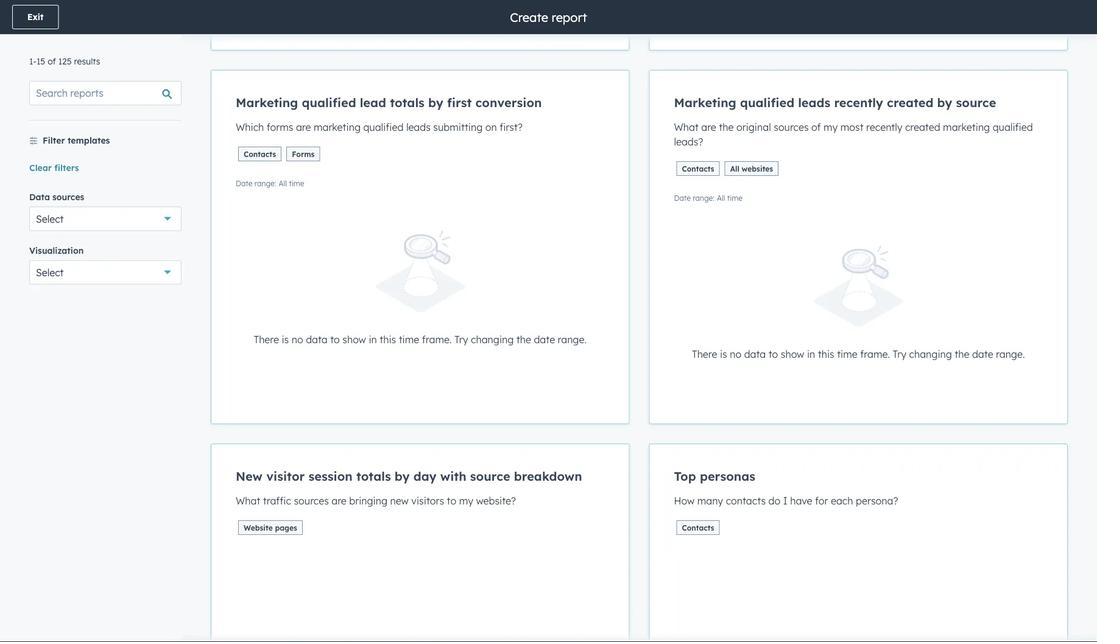Task type: describe. For each thing, give the bounding box(es) containing it.
new
[[390, 495, 409, 507]]

by for marketing qualified lead totals by first conversion
[[428, 95, 443, 110]]

2 horizontal spatial by
[[937, 95, 952, 110]]

0 horizontal spatial source
[[470, 469, 510, 484]]

first
[[447, 95, 472, 110]]

new visitor session totals by day with source breakdown
[[236, 469, 582, 484]]

qualified inside what are the original sources of my most recently created marketing qualified leads?
[[993, 121, 1033, 133]]

marketing inside what are the original sources of my most recently created marketing qualified leads?
[[943, 121, 990, 133]]

on
[[485, 121, 497, 133]]

bringing
[[349, 495, 387, 507]]

the inside what are the original sources of my most recently created marketing qualified leads?
[[719, 121, 734, 133]]

breakdown
[[514, 469, 582, 484]]

report
[[552, 9, 587, 25]]

visualization
[[29, 245, 84, 256]]

my inside what are the original sources of my most recently created marketing qualified leads?
[[824, 121, 838, 133]]

filter templates
[[43, 135, 110, 146]]

there is no data to show in this time frame. try changing the date range. for totals
[[254, 334, 587, 346]]

show for lead
[[343, 334, 366, 346]]

of inside what are the original sources of my most recently created marketing qualified leads?
[[811, 121, 821, 133]]

1 horizontal spatial are
[[332, 495, 347, 507]]

date range: all time for marketing qualified lead totals by first conversion
[[236, 179, 304, 188]]

2 vertical spatial contacts
[[682, 524, 714, 533]]

frame. for by
[[422, 334, 452, 346]]

marketing qualified leads recently created by source
[[674, 95, 996, 110]]

data sources
[[29, 192, 84, 202]]

clear
[[29, 162, 52, 173]]

website?
[[476, 495, 516, 507]]

the for marketing qualified lead totals by first conversion
[[516, 334, 531, 346]]

with
[[440, 469, 466, 484]]

pages
[[275, 524, 297, 533]]

in for leads
[[807, 348, 815, 360]]

all websites
[[730, 164, 773, 173]]

0 horizontal spatial are
[[296, 121, 311, 133]]

date for marketing qualified leads recently created by source
[[972, 348, 993, 360]]

totals for lead
[[390, 95, 425, 110]]

1 vertical spatial sources
[[52, 192, 84, 202]]

range. for marketing qualified leads recently created by source
[[996, 348, 1025, 360]]

do
[[768, 495, 780, 507]]

what for new visitor session totals by day with source breakdown
[[236, 495, 260, 507]]

0 horizontal spatial of
[[48, 56, 56, 67]]

contacts for marketing qualified leads recently created by source
[[682, 164, 714, 173]]

1-
[[29, 56, 37, 67]]

how
[[674, 495, 695, 507]]

frame. for created
[[860, 348, 890, 360]]

original
[[736, 121, 771, 133]]

most
[[840, 121, 864, 133]]

1 horizontal spatial sources
[[294, 495, 329, 507]]

top personas
[[674, 469, 755, 484]]

0 vertical spatial leads
[[798, 95, 830, 110]]

contacts for marketing qualified lead totals by first conversion
[[244, 150, 276, 159]]

sources inside what are the original sources of my most recently created marketing qualified leads?
[[774, 121, 809, 133]]

visitor
[[266, 469, 305, 484]]

leads?
[[674, 136, 703, 148]]

website
[[244, 524, 273, 533]]

date for marketing qualified leads recently created by source
[[674, 193, 691, 203]]

top
[[674, 469, 696, 484]]

what are the original sources of my most recently created marketing qualified leads?
[[674, 121, 1033, 148]]

by for new visitor session totals by day with source breakdown
[[395, 469, 410, 484]]

date for marketing qualified lead totals by first conversion
[[236, 179, 252, 188]]

session
[[308, 469, 353, 484]]

15
[[37, 56, 45, 67]]

filter
[[43, 135, 65, 146]]

no for marketing qualified leads recently created by source
[[730, 348, 741, 360]]

exit link
[[12, 5, 59, 29]]

is for marketing qualified leads recently created by source
[[720, 348, 727, 360]]

page section element
[[0, 0, 1097, 34]]

forms
[[292, 150, 315, 159]]

filters
[[54, 162, 79, 173]]

persona?
[[856, 495, 898, 507]]

marketing qualified lead totals by first conversion
[[236, 95, 542, 110]]

clear filters button
[[29, 161, 79, 175]]

totals for session
[[356, 469, 391, 484]]

data for lead
[[306, 334, 328, 346]]

create
[[510, 9, 548, 25]]

templates
[[68, 135, 110, 146]]

this for lead
[[380, 334, 396, 346]]

0 horizontal spatial leads
[[406, 121, 431, 133]]

for
[[815, 495, 828, 507]]

try for by
[[454, 334, 468, 346]]

exit
[[27, 12, 43, 22]]

day
[[413, 469, 437, 484]]

there is no data to show in this time frame. try changing the date range. for recently
[[692, 348, 1025, 360]]

how many contacts do i have for each persona?
[[674, 495, 898, 507]]

websites
[[742, 164, 773, 173]]



Task type: locate. For each thing, give the bounding box(es) containing it.
0 vertical spatial recently
[[834, 95, 883, 110]]

1 horizontal spatial there
[[692, 348, 717, 360]]

leads down marketing qualified lead totals by first conversion
[[406, 121, 431, 133]]

select button down visualization
[[29, 260, 182, 285]]

range: for marketing qualified leads recently created by source
[[693, 193, 714, 203]]

changing for first
[[471, 334, 514, 346]]

0 horizontal spatial marketing
[[236, 95, 298, 110]]

sources right the data
[[52, 192, 84, 202]]

select for data sources
[[36, 213, 64, 225]]

there for marketing qualified lead totals by first conversion
[[254, 334, 279, 346]]

range: down the leads?
[[693, 193, 714, 203]]

0 horizontal spatial the
[[516, 334, 531, 346]]

1 horizontal spatial changing
[[909, 348, 952, 360]]

0 vertical spatial select
[[36, 213, 64, 225]]

contacts down which
[[244, 150, 276, 159]]

no
[[292, 334, 303, 346], [730, 348, 741, 360]]

1 vertical spatial no
[[730, 348, 741, 360]]

recently right the most
[[866, 121, 902, 133]]

0 vertical spatial the
[[719, 121, 734, 133]]

0 vertical spatial this
[[380, 334, 396, 346]]

contacts down many
[[682, 524, 714, 533]]

select down visualization
[[36, 267, 64, 279]]

many
[[697, 495, 723, 507]]

frame.
[[422, 334, 452, 346], [860, 348, 890, 360]]

None checkbox
[[649, 0, 1068, 51], [211, 70, 630, 425], [649, 70, 1068, 425], [211, 444, 630, 643], [649, 444, 1068, 643], [649, 0, 1068, 51], [211, 70, 630, 425], [649, 70, 1068, 425], [211, 444, 630, 643], [649, 444, 1068, 643]]

new
[[236, 469, 263, 484]]

to
[[330, 334, 340, 346], [769, 348, 778, 360], [447, 495, 456, 507]]

totals up what traffic sources are bringing new visitors to my website?
[[356, 469, 391, 484]]

sources
[[774, 121, 809, 133], [52, 192, 84, 202], [294, 495, 329, 507]]

1 horizontal spatial frame.
[[860, 348, 890, 360]]

2 horizontal spatial the
[[955, 348, 969, 360]]

my left the most
[[824, 121, 838, 133]]

0 vertical spatial created
[[887, 95, 933, 110]]

range: for marketing qualified lead totals by first conversion
[[255, 179, 276, 188]]

Search search field
[[29, 81, 182, 105]]

which
[[236, 121, 264, 133]]

0 vertical spatial sources
[[774, 121, 809, 133]]

recently up the most
[[834, 95, 883, 110]]

0 horizontal spatial changing
[[471, 334, 514, 346]]

created
[[887, 95, 933, 110], [905, 121, 940, 133]]

marketing up the leads?
[[674, 95, 736, 110]]

lead
[[360, 95, 386, 110]]

1 vertical spatial there is no data to show in this time frame. try changing the date range.
[[692, 348, 1025, 360]]

1 vertical spatial show
[[781, 348, 804, 360]]

1 vertical spatial is
[[720, 348, 727, 360]]

contacts
[[244, 150, 276, 159], [682, 164, 714, 173], [682, 524, 714, 533]]

data
[[306, 334, 328, 346], [744, 348, 766, 360]]

marketing up forms at the top of page
[[236, 95, 298, 110]]

date for marketing qualified lead totals by first conversion
[[534, 334, 555, 346]]

range. for marketing qualified lead totals by first conversion
[[558, 334, 587, 346]]

totals right lead
[[390, 95, 425, 110]]

date down the leads?
[[674, 193, 691, 203]]

select button for data sources
[[29, 207, 182, 231]]

marketing for marketing qualified leads recently created by source
[[674, 95, 736, 110]]

0 vertical spatial try
[[454, 334, 468, 346]]

are inside what are the original sources of my most recently created marketing qualified leads?
[[701, 121, 716, 133]]

1 vertical spatial created
[[905, 121, 940, 133]]

1 vertical spatial recently
[[866, 121, 902, 133]]

0 horizontal spatial marketing
[[314, 121, 361, 133]]

range:
[[255, 179, 276, 188], [693, 193, 714, 203]]

1 vertical spatial of
[[811, 121, 821, 133]]

to for leads
[[769, 348, 778, 360]]

select for visualization
[[36, 267, 64, 279]]

data for leads
[[744, 348, 766, 360]]

all
[[730, 164, 739, 173], [279, 179, 287, 188], [717, 193, 725, 203]]

are down session
[[332, 495, 347, 507]]

2 vertical spatial the
[[955, 348, 969, 360]]

sources right original
[[774, 121, 809, 133]]

0 horizontal spatial range.
[[558, 334, 587, 346]]

first?
[[500, 121, 523, 133]]

what
[[674, 121, 699, 133], [236, 495, 260, 507]]

what inside what are the original sources of my most recently created marketing qualified leads?
[[674, 121, 699, 133]]

contacts down the leads?
[[682, 164, 714, 173]]

submitting
[[433, 121, 483, 133]]

1 vertical spatial what
[[236, 495, 260, 507]]

1 vertical spatial all
[[279, 179, 287, 188]]

marketing
[[236, 95, 298, 110], [674, 95, 736, 110]]

2 vertical spatial to
[[447, 495, 456, 507]]

1 horizontal spatial to
[[447, 495, 456, 507]]

0 vertical spatial show
[[343, 334, 366, 346]]

2 horizontal spatial to
[[769, 348, 778, 360]]

0 vertical spatial frame.
[[422, 334, 452, 346]]

i
[[783, 495, 788, 507]]

0 vertical spatial select button
[[29, 207, 182, 231]]

0 horizontal spatial in
[[369, 334, 377, 346]]

0 horizontal spatial sources
[[52, 192, 84, 202]]

1 horizontal spatial date range: all time
[[674, 193, 743, 203]]

is for marketing qualified lead totals by first conversion
[[282, 334, 289, 346]]

recently
[[834, 95, 883, 110], [866, 121, 902, 133]]

select button for visualization
[[29, 260, 182, 285]]

range.
[[558, 334, 587, 346], [996, 348, 1025, 360]]

1 vertical spatial this
[[818, 348, 834, 360]]

what up the leads?
[[674, 121, 699, 133]]

sources down session
[[294, 495, 329, 507]]

date range: all time
[[236, 179, 304, 188], [674, 193, 743, 203]]

is
[[282, 334, 289, 346], [720, 348, 727, 360]]

all for marketing qualified lead totals by first conversion
[[279, 179, 287, 188]]

0 vertical spatial there is no data to show in this time frame. try changing the date range.
[[254, 334, 587, 346]]

this
[[380, 334, 396, 346], [818, 348, 834, 360]]

conversion
[[475, 95, 542, 110]]

0 vertical spatial contacts
[[244, 150, 276, 159]]

1 horizontal spatial by
[[428, 95, 443, 110]]

1 vertical spatial select
[[36, 267, 64, 279]]

clear filters
[[29, 162, 79, 173]]

my
[[824, 121, 838, 133], [459, 495, 473, 507]]

source
[[956, 95, 996, 110], [470, 469, 510, 484]]

1 horizontal spatial date
[[674, 193, 691, 203]]

0 vertical spatial all
[[730, 164, 739, 173]]

each
[[831, 495, 853, 507]]

1 vertical spatial leads
[[406, 121, 431, 133]]

2 select from the top
[[36, 267, 64, 279]]

1 vertical spatial source
[[470, 469, 510, 484]]

0 horizontal spatial data
[[306, 334, 328, 346]]

date range: all time for marketing qualified leads recently created by source
[[674, 193, 743, 203]]

try
[[454, 334, 468, 346], [893, 348, 906, 360]]

1 vertical spatial data
[[744, 348, 766, 360]]

leads
[[798, 95, 830, 110], [406, 121, 431, 133]]

forms
[[267, 121, 293, 133]]

what down "new"
[[236, 495, 260, 507]]

0 horizontal spatial this
[[380, 334, 396, 346]]

range: down forms at the top of page
[[255, 179, 276, 188]]

2 vertical spatial sources
[[294, 495, 329, 507]]

my down with on the bottom
[[459, 495, 473, 507]]

2 select button from the top
[[29, 260, 182, 285]]

125
[[58, 56, 72, 67]]

1 horizontal spatial show
[[781, 348, 804, 360]]

are up the leads?
[[701, 121, 716, 133]]

1 select from the top
[[36, 213, 64, 225]]

no for marketing qualified lead totals by first conversion
[[292, 334, 303, 346]]

there
[[254, 334, 279, 346], [692, 348, 717, 360]]

show for leads
[[781, 348, 804, 360]]

1 horizontal spatial this
[[818, 348, 834, 360]]

what traffic sources are bringing new visitors to my website?
[[236, 495, 516, 507]]

1 horizontal spatial source
[[956, 95, 996, 110]]

0 horizontal spatial there
[[254, 334, 279, 346]]

1 vertical spatial contacts
[[682, 164, 714, 173]]

recently inside what are the original sources of my most recently created marketing qualified leads?
[[866, 121, 902, 133]]

select button down data sources
[[29, 207, 182, 231]]

0 horizontal spatial no
[[292, 334, 303, 346]]

try for created
[[893, 348, 906, 360]]

the
[[719, 121, 734, 133], [516, 334, 531, 346], [955, 348, 969, 360]]

0 vertical spatial range:
[[255, 179, 276, 188]]

1 horizontal spatial range:
[[693, 193, 714, 203]]

date range: all time down all websites
[[674, 193, 743, 203]]

1 marketing from the left
[[314, 121, 361, 133]]

results
[[74, 56, 100, 67]]

of down marketing qualified leads recently created by source
[[811, 121, 821, 133]]

0 horizontal spatial date
[[534, 334, 555, 346]]

0 vertical spatial what
[[674, 121, 699, 133]]

1 horizontal spatial all
[[717, 193, 725, 203]]

to for lead
[[330, 334, 340, 346]]

date range: all time down the forms
[[236, 179, 304, 188]]

2 horizontal spatial sources
[[774, 121, 809, 133]]

date down which
[[236, 179, 252, 188]]

0 horizontal spatial frame.
[[422, 334, 452, 346]]

0 vertical spatial date range: all time
[[236, 179, 304, 188]]

2 marketing from the left
[[943, 121, 990, 133]]

show
[[343, 334, 366, 346], [781, 348, 804, 360]]

1 vertical spatial my
[[459, 495, 473, 507]]

1 vertical spatial frame.
[[860, 348, 890, 360]]

1 vertical spatial range.
[[996, 348, 1025, 360]]

1 horizontal spatial there is no data to show in this time frame. try changing the date range.
[[692, 348, 1025, 360]]

create report
[[510, 9, 587, 25]]

0 horizontal spatial date range: all time
[[236, 179, 304, 188]]

what for marketing qualified leads recently created by source
[[674, 121, 699, 133]]

select
[[36, 213, 64, 225], [36, 267, 64, 279]]

2 horizontal spatial all
[[730, 164, 739, 173]]

0 vertical spatial there
[[254, 334, 279, 346]]

0 horizontal spatial show
[[343, 334, 366, 346]]

0 horizontal spatial to
[[330, 334, 340, 346]]

0 vertical spatial date
[[534, 334, 555, 346]]

of right "15"
[[48, 56, 56, 67]]

this for leads
[[818, 348, 834, 360]]

1 horizontal spatial range.
[[996, 348, 1025, 360]]

by
[[428, 95, 443, 110], [937, 95, 952, 110], [395, 469, 410, 484]]

changing
[[471, 334, 514, 346], [909, 348, 952, 360]]

1 select button from the top
[[29, 207, 182, 231]]

website pages
[[244, 524, 297, 533]]

are right forms at the top of page
[[296, 121, 311, 133]]

1 vertical spatial to
[[769, 348, 778, 360]]

have
[[790, 495, 812, 507]]

0 horizontal spatial try
[[454, 334, 468, 346]]

select button
[[29, 207, 182, 231], [29, 260, 182, 285]]

there is no data to show in this time frame. try changing the date range.
[[254, 334, 587, 346], [692, 348, 1025, 360]]

1 vertical spatial date
[[972, 348, 993, 360]]

leads up what are the original sources of my most recently created marketing qualified leads?
[[798, 95, 830, 110]]

select down data sources
[[36, 213, 64, 225]]

which forms are marketing qualified leads submitting on first?
[[236, 121, 523, 133]]

1 horizontal spatial my
[[824, 121, 838, 133]]

2 marketing from the left
[[674, 95, 736, 110]]

visitors
[[411, 495, 444, 507]]

personas
[[700, 469, 755, 484]]

0 horizontal spatial date
[[236, 179, 252, 188]]

totals
[[390, 95, 425, 110], [356, 469, 391, 484]]

created inside what are the original sources of my most recently created marketing qualified leads?
[[905, 121, 940, 133]]

1 vertical spatial the
[[516, 334, 531, 346]]

marketing
[[314, 121, 361, 133], [943, 121, 990, 133]]

1 vertical spatial try
[[893, 348, 906, 360]]

there for marketing qualified leads recently created by source
[[692, 348, 717, 360]]

contacts
[[726, 495, 766, 507]]

changing for by
[[909, 348, 952, 360]]

0 horizontal spatial there is no data to show in this time frame. try changing the date range.
[[254, 334, 587, 346]]

1-15 of 125 results
[[29, 56, 100, 67]]

1 horizontal spatial marketing
[[943, 121, 990, 133]]

1 horizontal spatial try
[[893, 348, 906, 360]]

0 vertical spatial totals
[[390, 95, 425, 110]]

traffic
[[263, 495, 291, 507]]

1 vertical spatial range:
[[693, 193, 714, 203]]

0 vertical spatial in
[[369, 334, 377, 346]]

1 marketing from the left
[[236, 95, 298, 110]]

data
[[29, 192, 50, 202]]

0 vertical spatial range.
[[558, 334, 587, 346]]

are
[[296, 121, 311, 133], [701, 121, 716, 133], [332, 495, 347, 507]]

marketing for marketing qualified lead totals by first conversion
[[236, 95, 298, 110]]

1 vertical spatial there
[[692, 348, 717, 360]]

time
[[289, 179, 304, 188], [727, 193, 743, 203], [399, 334, 419, 346], [837, 348, 858, 360]]

the for marketing qualified leads recently created by source
[[955, 348, 969, 360]]

0 vertical spatial source
[[956, 95, 996, 110]]

date
[[534, 334, 555, 346], [972, 348, 993, 360]]

1 horizontal spatial in
[[807, 348, 815, 360]]

0 vertical spatial data
[[306, 334, 328, 346]]

all for marketing qualified leads recently created by source
[[717, 193, 725, 203]]

date
[[236, 179, 252, 188], [674, 193, 691, 203]]

1 vertical spatial select button
[[29, 260, 182, 285]]

of
[[48, 56, 56, 67], [811, 121, 821, 133]]

in for lead
[[369, 334, 377, 346]]

None checkbox
[[211, 0, 630, 51]]

0 horizontal spatial my
[[459, 495, 473, 507]]

qualified
[[302, 95, 356, 110], [740, 95, 794, 110], [363, 121, 404, 133], [993, 121, 1033, 133]]

0 horizontal spatial all
[[279, 179, 287, 188]]



Task type: vqa. For each thing, say whether or not it's contained in the screenshot.
WEBSITE DESIGN button
no



